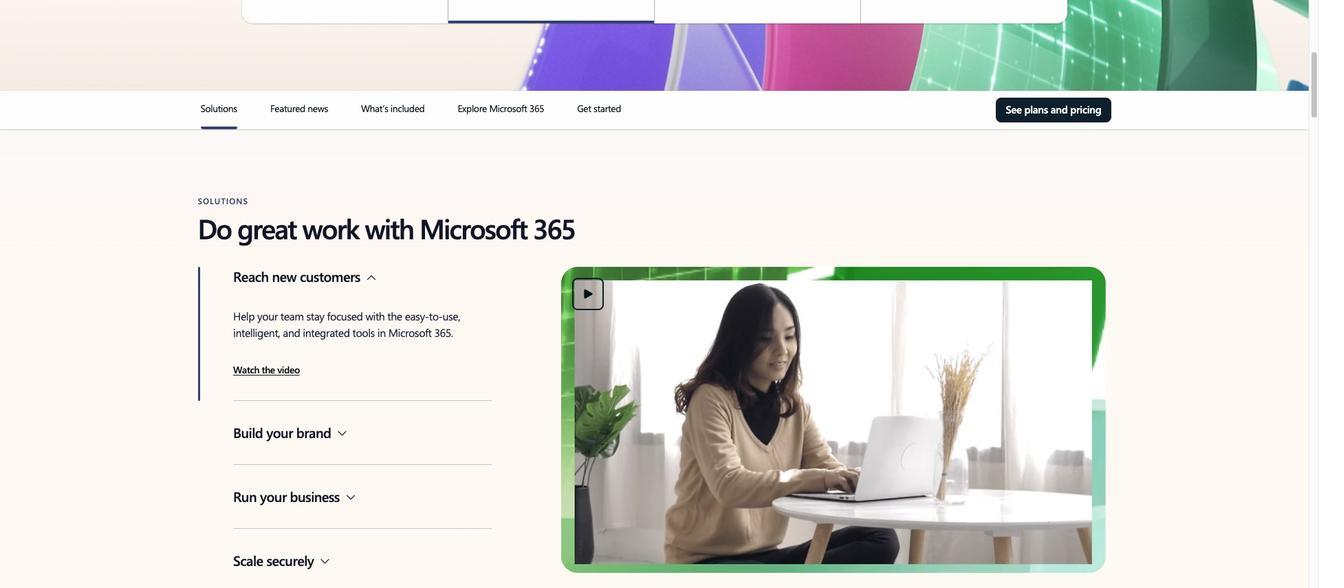 Task type: vqa. For each thing, say whether or not it's contained in the screenshot.
See
yes



Task type: locate. For each thing, give the bounding box(es) containing it.
watch the video link
[[233, 363, 300, 378]]

do great work with microsoft 365
[[198, 210, 575, 246]]

a person sitting in an office and working on her laptop placed on a table image
[[561, 267, 1106, 573]]

solutions image
[[200, 127, 237, 129]]

365
[[533, 210, 575, 246]]

work
[[302, 210, 359, 246]]

see
[[1006, 102, 1022, 116]]

pricing
[[1070, 102, 1101, 116]]

watch the video
[[233, 363, 300, 376]]

see plans and pricing
[[1006, 102, 1101, 116]]

microsoft
[[419, 210, 527, 246]]

do
[[198, 210, 231, 246]]



Task type: describe. For each thing, give the bounding box(es) containing it.
video
[[277, 363, 300, 376]]

watch
[[233, 363, 259, 376]]

with
[[365, 210, 413, 246]]

the
[[262, 363, 275, 376]]

plans
[[1024, 102, 1048, 116]]

and
[[1051, 102, 1068, 116]]

in page navigation element
[[132, 91, 1176, 129]]

see plans and pricing link
[[996, 98, 1111, 122]]

modal image
[[583, 289, 593, 299]]

great
[[237, 210, 296, 246]]



